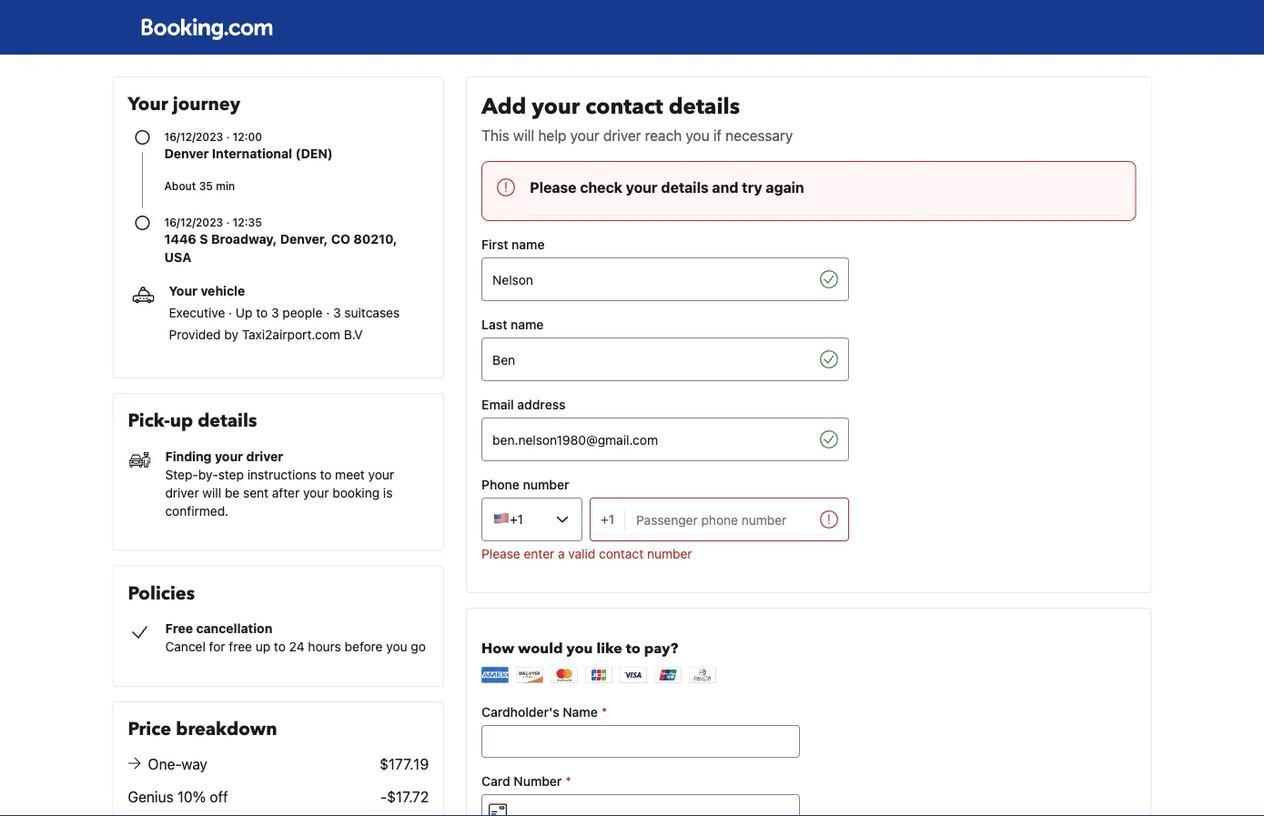 Task type: vqa. For each thing, say whether or not it's contained in the screenshot.
journey
yes



Task type: locate. For each thing, give the bounding box(es) containing it.
last name
[[482, 317, 544, 332]]

2 vertical spatial details
[[198, 409, 257, 434]]

up right free
[[255, 639, 270, 654]]

· left 12:35 on the left
[[226, 216, 230, 228]]

by-
[[198, 467, 218, 482]]

please
[[530, 179, 577, 196], [482, 546, 520, 562]]

executive
[[169, 305, 225, 320]]

-$17.72
[[380, 788, 429, 806]]

finding
[[165, 449, 212, 464]]

10%
[[177, 788, 206, 806]]

1 horizontal spatial up
[[255, 639, 270, 654]]

your up step
[[215, 449, 243, 464]]

details left and
[[661, 179, 709, 196]]

email address
[[482, 397, 565, 412]]

0 vertical spatial will
[[513, 127, 534, 144]]

contact down +1
[[599, 546, 644, 562]]

will down by-
[[202, 485, 221, 500]]

please for please enter a valid contact number
[[482, 546, 520, 562]]

· left 12:00
[[226, 130, 230, 143]]

reach
[[645, 127, 682, 144]]

2 3 from the left
[[333, 305, 341, 320]]

0 vertical spatial please
[[530, 179, 577, 196]]

suitcases
[[344, 305, 400, 320]]

3 up taxi2airport.com at the left
[[271, 305, 279, 320]]

email
[[482, 397, 514, 412]]

· left up at top left
[[229, 305, 232, 320]]

try
[[742, 179, 762, 196]]

enter
[[524, 546, 554, 562]]

0 horizontal spatial to
[[256, 305, 268, 320]]

step
[[218, 467, 244, 482]]

16/12/2023 inside 16/12/2023 · 12:00 denver international (den)
[[164, 130, 223, 143]]

0 horizontal spatial will
[[202, 485, 221, 500]]

details up finding on the left of the page
[[198, 409, 257, 434]]

to
[[256, 305, 268, 320], [320, 467, 332, 482], [274, 639, 286, 654]]

0 horizontal spatial number
[[523, 477, 569, 492]]

will inside the finding your driver step-by-step instructions to meet your driver will be sent after your booking is confirmed.
[[202, 485, 221, 500]]

·
[[226, 130, 230, 143], [226, 216, 230, 228], [229, 305, 232, 320], [326, 305, 330, 320]]

16/12/2023 up denver
[[164, 130, 223, 143]]

provided
[[169, 327, 221, 342]]

your
[[532, 91, 580, 121], [570, 127, 599, 144], [626, 179, 658, 196], [215, 449, 243, 464], [368, 467, 394, 482], [303, 485, 329, 500]]

will
[[513, 127, 534, 144], [202, 485, 221, 500]]

about 35 min
[[164, 179, 235, 192]]

driver
[[603, 127, 641, 144], [246, 449, 283, 464], [165, 485, 199, 500]]

your up is
[[368, 467, 394, 482]]

driver left reach
[[603, 127, 641, 144]]

details
[[669, 91, 740, 121], [661, 179, 709, 196], [198, 409, 257, 434]]

1 horizontal spatial please
[[530, 179, 577, 196]]

you inside free cancellation cancel for free up to 24 hours before you go
[[386, 639, 407, 654]]

1 horizontal spatial your
[[169, 283, 198, 298]]

1 16/12/2023 from the top
[[164, 130, 223, 143]]

16/12/2023 up s at the top left
[[164, 216, 223, 228]]

and
[[712, 179, 738, 196]]

16/12/2023 · 12:00 denver international (den)
[[164, 130, 333, 161]]

16/12/2023
[[164, 130, 223, 143], [164, 216, 223, 228]]

vehicle
[[201, 283, 245, 298]]

to inside free cancellation cancel for free up to 24 hours before you go
[[274, 639, 286, 654]]

0 horizontal spatial your
[[128, 92, 168, 117]]

16/12/2023 for 1446
[[164, 216, 223, 228]]

1 3 from the left
[[271, 305, 279, 320]]

details inside add your contact details this will help your driver reach you if necessary
[[669, 91, 740, 121]]

number down phone number telephone field
[[647, 546, 692, 562]]

80210,
[[353, 232, 397, 247]]

you inside add your contact details this will help your driver reach you if necessary
[[686, 127, 710, 144]]

s
[[200, 232, 208, 247]]

16/12/2023 inside 16/12/2023 · 12:35 1446 s broadway, denver, co 80210, usa
[[164, 216, 223, 228]]

phone number
[[482, 477, 569, 492]]

booking.com image
[[142, 18, 273, 40]]

1 vertical spatial 16/12/2023
[[164, 216, 223, 228]]

you left go
[[386, 639, 407, 654]]

will right this
[[513, 127, 534, 144]]

add your contact details this will help your driver reach you if necessary
[[482, 91, 793, 144]]

2 horizontal spatial driver
[[603, 127, 641, 144]]

your
[[128, 92, 168, 117], [169, 283, 198, 298]]

circle empty image
[[135, 216, 150, 230]]

2 16/12/2023 from the top
[[164, 216, 223, 228]]

sent
[[243, 485, 269, 500]]

your inside your vehicle executive · up to 3 people · 3 suitcases provided by taxi2airport.com b.v
[[169, 283, 198, 298]]

to right up at top left
[[256, 305, 268, 320]]

address
[[517, 397, 565, 412]]

3 right people
[[333, 305, 341, 320]]

min
[[216, 179, 235, 192]]

0 horizontal spatial you
[[386, 639, 407, 654]]

0 vertical spatial your
[[128, 92, 168, 117]]

0 vertical spatial details
[[669, 91, 740, 121]]

driver down step-
[[165, 485, 199, 500]]

0 vertical spatial number
[[523, 477, 569, 492]]

1 vertical spatial please
[[482, 546, 520, 562]]

0 vertical spatial you
[[686, 127, 710, 144]]

your up executive
[[169, 283, 198, 298]]

2 vertical spatial to
[[274, 639, 286, 654]]

1 horizontal spatial to
[[274, 639, 286, 654]]

1 vertical spatial your
[[169, 283, 198, 298]]

1 vertical spatial up
[[255, 639, 270, 654]]

please left check
[[530, 179, 577, 196]]

0 vertical spatial up
[[170, 409, 193, 434]]

up up finding on the left of the page
[[170, 409, 193, 434]]

name right first
[[512, 237, 545, 252]]

details up if at right top
[[669, 91, 740, 121]]

meet
[[335, 467, 365, 482]]

12:00
[[233, 130, 262, 143]]

for
[[209, 639, 225, 654]]

you left if at right top
[[686, 127, 710, 144]]

free
[[229, 639, 252, 654]]

2 horizontal spatial to
[[320, 467, 332, 482]]

denver,
[[280, 232, 328, 247]]

your right help
[[570, 127, 599, 144]]

3
[[271, 305, 279, 320], [333, 305, 341, 320]]

35
[[199, 179, 213, 192]]

to inside your vehicle executive · up to 3 people · 3 suitcases provided by taxi2airport.com b.v
[[256, 305, 268, 320]]

policies
[[128, 581, 195, 606]]

co
[[331, 232, 350, 247]]

your journey
[[128, 92, 240, 117]]

your vehicle executive · up to 3 people · 3 suitcases provided by taxi2airport.com b.v
[[169, 283, 400, 342]]

Email address email field
[[482, 418, 813, 461]]

1 vertical spatial you
[[386, 639, 407, 654]]

0 vertical spatial name
[[512, 237, 545, 252]]

one-way
[[148, 756, 207, 773]]

$177.19
[[380, 756, 429, 773]]

to left 24
[[274, 639, 286, 654]]

up
[[170, 409, 193, 434], [255, 639, 270, 654]]

1 vertical spatial to
[[320, 467, 332, 482]]

number
[[523, 477, 569, 492], [647, 546, 692, 562]]

you for your
[[686, 127, 710, 144]]

1 horizontal spatial number
[[647, 546, 692, 562]]

name right last
[[511, 317, 544, 332]]

international
[[212, 146, 292, 161]]

go
[[411, 639, 426, 654]]

contact
[[585, 91, 663, 121], [599, 546, 644, 562]]

0 vertical spatial driver
[[603, 127, 641, 144]]

step-
[[165, 467, 198, 482]]

1 horizontal spatial 3
[[333, 305, 341, 320]]

to left meet
[[320, 467, 332, 482]]

name
[[512, 237, 545, 252], [511, 317, 544, 332]]

cancel
[[165, 639, 206, 654]]

1 horizontal spatial you
[[686, 127, 710, 144]]

number right phone
[[523, 477, 569, 492]]

you
[[686, 127, 710, 144], [386, 639, 407, 654]]

your for your vehicle executive · up to 3 people · 3 suitcases provided by taxi2airport.com b.v
[[169, 283, 198, 298]]

2 vertical spatial driver
[[165, 485, 199, 500]]

0 horizontal spatial 3
[[271, 305, 279, 320]]

details for your
[[661, 179, 709, 196]]

· inside 16/12/2023 · 12:35 1446 s broadway, denver, co 80210, usa
[[226, 216, 230, 228]]

Phone number telephone field
[[625, 498, 813, 541]]

1 vertical spatial details
[[661, 179, 709, 196]]

1 vertical spatial will
[[202, 485, 221, 500]]

1 vertical spatial driver
[[246, 449, 283, 464]]

people
[[283, 305, 323, 320]]

denver
[[164, 146, 209, 161]]

0 vertical spatial 16/12/2023
[[164, 130, 223, 143]]

driver up instructions
[[246, 449, 283, 464]]

to inside the finding your driver step-by-step instructions to meet your driver will be sent after your booking is confirmed.
[[320, 467, 332, 482]]

1 vertical spatial name
[[511, 317, 544, 332]]

0 vertical spatial to
[[256, 305, 268, 320]]

name for first name
[[512, 237, 545, 252]]

your up circle empty image
[[128, 92, 168, 117]]

0 vertical spatial contact
[[585, 91, 663, 121]]

contact up reach
[[585, 91, 663, 121]]

please left enter
[[482, 546, 520, 562]]

way
[[182, 756, 207, 773]]

1 horizontal spatial will
[[513, 127, 534, 144]]

0 horizontal spatial please
[[482, 546, 520, 562]]

details for contact
[[669, 91, 740, 121]]



Task type: describe. For each thing, give the bounding box(es) containing it.
valid
[[568, 546, 595, 562]]

you for cancellation
[[386, 639, 407, 654]]

again
[[766, 179, 804, 196]]

16/12/2023 for denver
[[164, 130, 223, 143]]

taxi2airport.com
[[242, 327, 340, 342]]

confirmed.
[[165, 503, 229, 518]]

necessary
[[725, 127, 793, 144]]

before
[[345, 639, 383, 654]]

about
[[164, 179, 196, 192]]

0 horizontal spatial up
[[170, 409, 193, 434]]

1 vertical spatial contact
[[599, 546, 644, 562]]

first
[[482, 237, 508, 252]]

add
[[482, 91, 526, 121]]

instructions
[[247, 467, 316, 482]]

Last name text field
[[482, 338, 813, 381]]

hours
[[308, 639, 341, 654]]

check
[[580, 179, 622, 196]]

24
[[289, 639, 305, 654]]

pick-up details
[[128, 409, 257, 434]]

off
[[210, 788, 228, 806]]

after
[[272, 485, 300, 500]]

be
[[225, 485, 240, 500]]

12:35 timer
[[233, 216, 262, 228]]

free cancellation cancel for free up to 24 hours before you go
[[165, 621, 426, 654]]

cancellation
[[196, 621, 272, 636]]

broadway,
[[211, 232, 277, 247]]

$17.72
[[387, 788, 429, 806]]

up inside free cancellation cancel for free up to 24 hours before you go
[[255, 639, 270, 654]]

1446
[[164, 232, 196, 247]]

0 horizontal spatial driver
[[165, 485, 199, 500]]

your up help
[[532, 91, 580, 121]]

breakdown
[[176, 717, 277, 742]]

First name text field
[[482, 258, 813, 301]]

finding your driver step-by-step instructions to meet your driver will be sent after your booking is confirmed.
[[165, 449, 394, 518]]

this
[[482, 127, 509, 144]]

your right after on the left of the page
[[303, 485, 329, 500]]

1 horizontal spatial driver
[[246, 449, 283, 464]]

1 vertical spatial number
[[647, 546, 692, 562]]

12:35
[[233, 216, 262, 228]]

phone
[[482, 477, 520, 492]]

your for your journey
[[128, 92, 168, 117]]

circle empty image
[[135, 130, 150, 145]]

one-
[[148, 756, 182, 773]]

usa
[[164, 250, 191, 265]]

price
[[128, 717, 171, 742]]

+1
[[601, 512, 614, 527]]

journey
[[173, 92, 240, 117]]

will inside add your contact details this will help your driver reach you if necessary
[[513, 127, 534, 144]]

help
[[538, 127, 566, 144]]

12:00 timer
[[233, 130, 262, 143]]

· inside 16/12/2023 · 12:00 denver international (den)
[[226, 130, 230, 143]]

please enter a valid contact number
[[482, 546, 692, 562]]

driver inside add your contact details this will help your driver reach you if necessary
[[603, 127, 641, 144]]

16/12/2023 · 12:35 1446 s broadway, denver, co 80210, usa
[[164, 216, 397, 265]]

is
[[383, 485, 393, 500]]

your right check
[[626, 179, 658, 196]]

booking
[[332, 485, 380, 500]]

genius
[[128, 788, 174, 806]]

b.v
[[344, 327, 363, 342]]

by
[[224, 327, 238, 342]]

last
[[482, 317, 507, 332]]

please for please check your details and try again
[[530, 179, 577, 196]]

free
[[165, 621, 193, 636]]

contact inside add your contact details this will help your driver reach you if necessary
[[585, 91, 663, 121]]

please check your details and try again
[[530, 179, 804, 196]]

· right people
[[326, 305, 330, 320]]

name for last name
[[511, 317, 544, 332]]

a
[[558, 546, 565, 562]]

up
[[236, 305, 253, 320]]

(den)
[[295, 146, 333, 161]]

-
[[380, 788, 387, 806]]

pick-
[[128, 409, 170, 434]]

if
[[713, 127, 722, 144]]

price breakdown
[[128, 717, 277, 742]]

first name
[[482, 237, 545, 252]]

genius 10% off
[[128, 788, 228, 806]]



